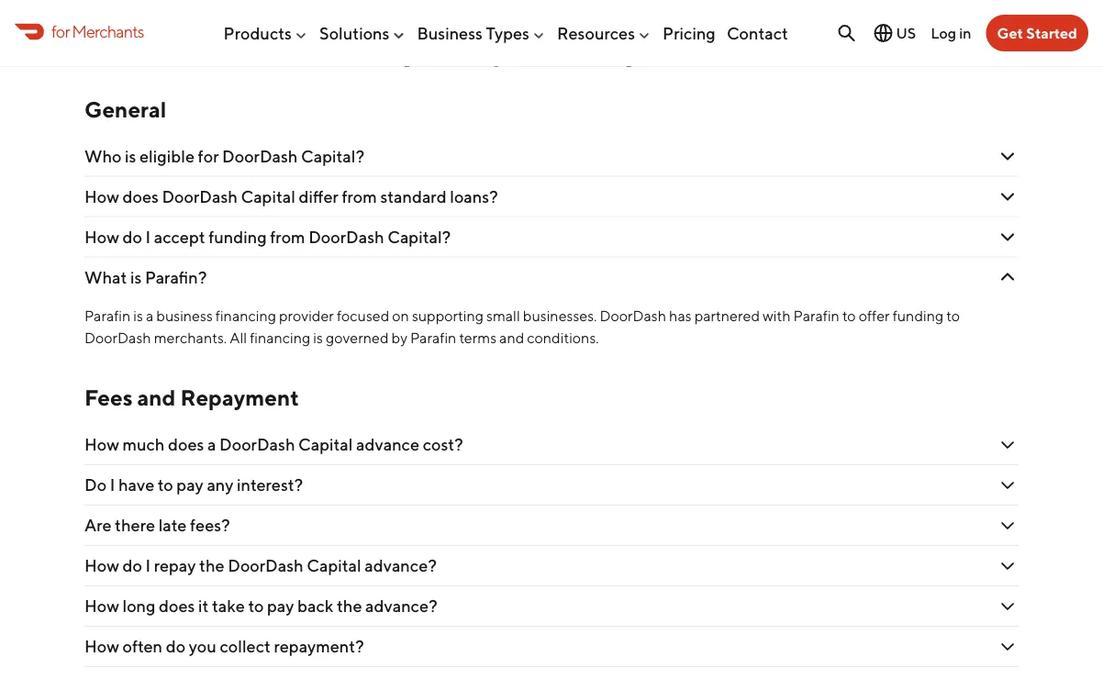 Task type: describe. For each thing, give the bounding box(es) containing it.
parafin?
[[145, 267, 207, 287]]

there
[[115, 516, 155, 535]]

and inside parafin is a business financing provider focused on supporting small businesses. doordash has partnered with parafin to offer funding to doordash merchants. all financing is governed by parafin terms and conditions.
[[500, 329, 525, 346]]

who is eligible for doordash capital?
[[84, 146, 365, 166]]

chevron down image for loans?
[[997, 185, 1019, 208]]

in
[[960, 24, 972, 42]]

are there late fees?
[[84, 516, 234, 535]]

1 horizontal spatial pay
[[267, 597, 294, 616]]

what
[[84, 267, 127, 287]]

who
[[84, 146, 122, 166]]

take
[[212, 597, 245, 616]]

partnered
[[695, 307, 760, 324]]

how for how much does a doordash capital advance cost?
[[84, 435, 119, 455]]

chevron down image for any
[[997, 474, 1019, 496]]

1 vertical spatial the
[[337, 597, 362, 616]]

how for how long does it take to pay back the advance?
[[84, 597, 119, 616]]

focused
[[337, 307, 390, 324]]

chevron down image for capital?
[[997, 145, 1019, 167]]

do for repay
[[123, 556, 142, 576]]

late
[[159, 516, 187, 535]]

to left offer
[[843, 307, 856, 324]]

long
[[123, 597, 156, 616]]

how for how do i accept funding from doordash capital?
[[84, 227, 119, 247]]

fees
[[84, 385, 133, 411]]

on
[[392, 307, 409, 324]]

small
[[487, 307, 521, 324]]

1 vertical spatial and
[[137, 385, 176, 411]]

1 horizontal spatial for
[[198, 146, 219, 166]]

with
[[763, 307, 791, 324]]

types
[[486, 23, 530, 43]]

doordash down the differ
[[309, 227, 384, 247]]

doordash up the interest?
[[220, 435, 295, 455]]

frequently
[[340, 28, 510, 67]]

terms
[[460, 329, 497, 346]]

how often do you collect repayment?
[[84, 637, 368, 657]]

solutions link
[[320, 16, 406, 50]]

doordash up how long does it take to pay back the advance?
[[228, 556, 304, 576]]

1 vertical spatial advance?
[[366, 597, 438, 616]]

resources
[[557, 23, 635, 43]]

i for accept
[[146, 227, 151, 247]]

are
[[84, 516, 112, 535]]

1 vertical spatial capital
[[299, 435, 353, 455]]

fees?
[[190, 516, 230, 535]]

offer
[[859, 307, 890, 324]]

repay
[[154, 556, 196, 576]]

1 vertical spatial i
[[110, 475, 115, 495]]

how does doordash capital differ from standard loans?
[[84, 186, 498, 206]]

business
[[156, 307, 213, 324]]

2 vertical spatial do
[[166, 637, 186, 657]]

is for a
[[133, 307, 143, 324]]

0 horizontal spatial parafin
[[84, 307, 131, 324]]

2 horizontal spatial parafin
[[794, 307, 840, 324]]

frequently asked questions
[[340, 28, 764, 67]]

does for long
[[159, 597, 195, 616]]

business
[[417, 23, 483, 43]]

from for funding
[[270, 227, 305, 247]]

how do i accept funding from doordash capital?
[[84, 227, 451, 247]]

doordash up the how does doordash capital differ from standard loans?
[[222, 146, 298, 166]]

how for how often do you collect repayment?
[[84, 637, 119, 657]]

fees and repayment
[[84, 385, 299, 411]]

does for much
[[168, 435, 204, 455]]

0 horizontal spatial funding
[[209, 227, 267, 247]]

products
[[224, 23, 292, 43]]

to right have
[[158, 475, 173, 495]]

1 horizontal spatial a
[[208, 435, 216, 455]]

advance
[[356, 435, 420, 455]]

0 horizontal spatial capital?
[[301, 146, 365, 166]]

0 vertical spatial capital
[[241, 186, 296, 206]]

is down the provider
[[313, 329, 323, 346]]

how long does it take to pay back the advance?
[[84, 597, 438, 616]]

contact link
[[727, 16, 789, 50]]

doordash up accept
[[162, 186, 238, 206]]

from for differ
[[342, 186, 377, 206]]

us
[[897, 24, 917, 42]]

interest?
[[237, 475, 303, 495]]

any
[[207, 475, 234, 495]]

get started button
[[987, 15, 1089, 51]]

log in link
[[931, 24, 972, 42]]



Task type: locate. For each thing, give the bounding box(es) containing it.
financing
[[216, 307, 276, 324], [250, 329, 311, 346]]

is right the what
[[130, 267, 142, 287]]

parafin down the supporting
[[411, 329, 457, 346]]

0 vertical spatial advance?
[[365, 556, 437, 576]]

solutions
[[320, 23, 390, 43]]

does down the eligible
[[123, 186, 159, 206]]

merchants.
[[154, 329, 227, 346]]

0 vertical spatial capital?
[[301, 146, 365, 166]]

log
[[931, 24, 957, 42]]

parafin down the what
[[84, 307, 131, 324]]

cost?
[[423, 435, 464, 455]]

log in
[[931, 24, 972, 42]]

a up the any
[[208, 435, 216, 455]]

for inside for merchants link
[[51, 21, 70, 41]]

parafin right with at the top
[[794, 307, 840, 324]]

1 horizontal spatial capital?
[[388, 227, 451, 247]]

loans?
[[450, 186, 498, 206]]

get started
[[998, 24, 1078, 42]]

for right the eligible
[[198, 146, 219, 166]]

i
[[146, 227, 151, 247], [110, 475, 115, 495], [146, 556, 151, 576]]

chevron down image
[[997, 145, 1019, 167], [997, 266, 1019, 288], [997, 474, 1019, 496]]

from down the how does doordash capital differ from standard loans?
[[270, 227, 305, 247]]

chevron down image for advance?
[[997, 555, 1019, 577]]

how down are
[[84, 556, 119, 576]]

advance?
[[365, 556, 437, 576], [366, 597, 438, 616]]

0 horizontal spatial and
[[137, 385, 176, 411]]

0 vertical spatial funding
[[209, 227, 267, 247]]

0 vertical spatial the
[[199, 556, 225, 576]]

0 horizontal spatial for
[[51, 21, 70, 41]]

governed
[[326, 329, 389, 346]]

what is parafin?
[[84, 267, 207, 287]]

for
[[51, 21, 70, 41], [198, 146, 219, 166]]

funding inside parafin is a business financing provider focused on supporting small businesses. doordash has partnered with parafin to offer funding to doordash merchants. all financing is governed by parafin terms and conditions.
[[893, 307, 944, 324]]

do for accept
[[123, 227, 142, 247]]

capital?
[[301, 146, 365, 166], [388, 227, 451, 247]]

is down what is parafin?
[[133, 307, 143, 324]]

i for repay
[[146, 556, 151, 576]]

do left you
[[166, 637, 186, 657]]

0 vertical spatial for
[[51, 21, 70, 41]]

doordash left has
[[600, 307, 667, 324]]

1 vertical spatial pay
[[267, 597, 294, 616]]

do down there in the left bottom of the page
[[123, 556, 142, 576]]

for left merchants
[[51, 21, 70, 41]]

a inside parafin is a business financing provider focused on supporting small businesses. doordash has partnered with parafin to offer funding to doordash merchants. all financing is governed by parafin terms and conditions.
[[146, 307, 154, 324]]

business types
[[417, 23, 530, 43]]

6 chevron down image from the top
[[997, 596, 1019, 618]]

have
[[118, 475, 154, 495]]

for merchants
[[51, 21, 144, 41]]

2 how from the top
[[84, 227, 119, 247]]

3 chevron down image from the top
[[997, 434, 1019, 456]]

1 vertical spatial chevron down image
[[997, 266, 1019, 288]]

capital
[[241, 186, 296, 206], [299, 435, 353, 455], [307, 556, 362, 576]]

5 how from the top
[[84, 597, 119, 616]]

0 vertical spatial does
[[123, 186, 159, 206]]

pricing
[[663, 23, 716, 43]]

capital? up the differ
[[301, 146, 365, 166]]

a
[[146, 307, 154, 324], [208, 435, 216, 455]]

do
[[123, 227, 142, 247], [123, 556, 142, 576], [166, 637, 186, 657]]

2 vertical spatial chevron down image
[[997, 474, 1019, 496]]

and
[[500, 329, 525, 346], [137, 385, 176, 411]]

the right back
[[337, 597, 362, 616]]

financing down the provider
[[250, 329, 311, 346]]

1 horizontal spatial funding
[[893, 307, 944, 324]]

chevron down image for back
[[997, 596, 1019, 618]]

2 chevron down image from the top
[[997, 266, 1019, 288]]

0 horizontal spatial the
[[199, 556, 225, 576]]

funding right offer
[[893, 307, 944, 324]]

questions
[[613, 28, 764, 67]]

how down who
[[84, 186, 119, 206]]

2 vertical spatial i
[[146, 556, 151, 576]]

is right who
[[125, 146, 136, 166]]

how
[[84, 186, 119, 206], [84, 227, 119, 247], [84, 435, 119, 455], [84, 556, 119, 576], [84, 597, 119, 616], [84, 637, 119, 657]]

from right the differ
[[342, 186, 377, 206]]

4 chevron down image from the top
[[997, 515, 1019, 537]]

started
[[1027, 24, 1078, 42]]

does up do i have to pay any interest?
[[168, 435, 204, 455]]

products link
[[224, 16, 308, 50]]

standard
[[381, 186, 447, 206]]

pricing link
[[663, 16, 716, 50]]

eligible
[[140, 146, 195, 166]]

provider
[[279, 307, 334, 324]]

do
[[84, 475, 107, 495]]

1 vertical spatial do
[[123, 556, 142, 576]]

1 horizontal spatial the
[[337, 597, 362, 616]]

parafin
[[84, 307, 131, 324], [794, 307, 840, 324], [411, 329, 457, 346]]

merchants
[[72, 21, 144, 41]]

supporting
[[412, 307, 484, 324]]

you
[[189, 637, 217, 657]]

1 vertical spatial a
[[208, 435, 216, 455]]

much
[[123, 435, 165, 455]]

businesses.
[[523, 307, 597, 324]]

all
[[230, 329, 247, 346]]

0 vertical spatial and
[[500, 329, 525, 346]]

conditions.
[[527, 329, 599, 346]]

1 horizontal spatial parafin
[[411, 329, 457, 346]]

i right do
[[110, 475, 115, 495]]

3 chevron down image from the top
[[997, 474, 1019, 496]]

resources link
[[557, 16, 652, 50]]

1 chevron down image from the top
[[997, 185, 1019, 208]]

0 vertical spatial chevron down image
[[997, 145, 1019, 167]]

from
[[342, 186, 377, 206], [270, 227, 305, 247]]

i left accept
[[146, 227, 151, 247]]

1 chevron down image from the top
[[997, 145, 1019, 167]]

to
[[843, 307, 856, 324], [947, 307, 961, 324], [158, 475, 173, 495], [248, 597, 264, 616]]

financing up 'all' on the left of page
[[216, 307, 276, 324]]

2 chevron down image from the top
[[997, 226, 1019, 248]]

it
[[198, 597, 209, 616]]

1 horizontal spatial and
[[500, 329, 525, 346]]

3 how from the top
[[84, 435, 119, 455]]

differ
[[299, 186, 339, 206]]

is for parafin?
[[130, 267, 142, 287]]

collect
[[220, 637, 271, 657]]

the right repay
[[199, 556, 225, 576]]

0 horizontal spatial from
[[270, 227, 305, 247]]

0 vertical spatial financing
[[216, 307, 276, 324]]

how up do
[[84, 435, 119, 455]]

1 vertical spatial for
[[198, 146, 219, 166]]

how do i repay the doordash capital advance?
[[84, 556, 437, 576]]

repayment?
[[274, 637, 364, 657]]

does left it
[[159, 597, 195, 616]]

and right fees
[[137, 385, 176, 411]]

capital? down standard
[[388, 227, 451, 247]]

1 horizontal spatial from
[[342, 186, 377, 206]]

for merchants link
[[15, 19, 144, 44]]

2 vertical spatial capital
[[307, 556, 362, 576]]

capital up how do i accept funding from doordash capital?
[[241, 186, 296, 206]]

doordash
[[222, 146, 298, 166], [162, 186, 238, 206], [309, 227, 384, 247], [600, 307, 667, 324], [84, 329, 151, 346], [220, 435, 295, 455], [228, 556, 304, 576]]

how left long at the bottom left of page
[[84, 597, 119, 616]]

the
[[199, 556, 225, 576], [337, 597, 362, 616]]

how for how do i repay the doordash capital advance?
[[84, 556, 119, 576]]

often
[[123, 637, 163, 657]]

0 vertical spatial a
[[146, 307, 154, 324]]

0 horizontal spatial a
[[146, 307, 154, 324]]

to right offer
[[947, 307, 961, 324]]

how much does a doordash capital advance cost?
[[84, 435, 464, 455]]

2 vertical spatial does
[[159, 597, 195, 616]]

to right take
[[248, 597, 264, 616]]

funding right accept
[[209, 227, 267, 247]]

a left 'business'
[[146, 307, 154, 324]]

0 vertical spatial do
[[123, 227, 142, 247]]

how left often
[[84, 637, 119, 657]]

1 vertical spatial funding
[[893, 307, 944, 324]]

business types link
[[417, 16, 546, 50]]

1 vertical spatial from
[[270, 227, 305, 247]]

contact
[[727, 23, 789, 43]]

1 vertical spatial capital?
[[388, 227, 451, 247]]

i left repay
[[146, 556, 151, 576]]

chevron down image for cost?
[[997, 434, 1019, 456]]

general
[[84, 96, 167, 122]]

how for how does doordash capital differ from standard loans?
[[84, 186, 119, 206]]

repayment
[[180, 385, 299, 411]]

get
[[998, 24, 1024, 42]]

pay
[[177, 475, 204, 495], [267, 597, 294, 616]]

0 vertical spatial pay
[[177, 475, 204, 495]]

do up what is parafin?
[[123, 227, 142, 247]]

globe line image
[[873, 22, 895, 44]]

do i have to pay any interest?
[[84, 475, 303, 495]]

is for eligible
[[125, 146, 136, 166]]

doordash up fees
[[84, 329, 151, 346]]

capital up back
[[307, 556, 362, 576]]

0 vertical spatial from
[[342, 186, 377, 206]]

back
[[298, 597, 334, 616]]

does
[[123, 186, 159, 206], [168, 435, 204, 455], [159, 597, 195, 616]]

4 how from the top
[[84, 556, 119, 576]]

6 how from the top
[[84, 637, 119, 657]]

1 vertical spatial financing
[[250, 329, 311, 346]]

1 vertical spatial does
[[168, 435, 204, 455]]

capital left the advance on the bottom left of page
[[299, 435, 353, 455]]

by
[[392, 329, 408, 346]]

7 chevron down image from the top
[[997, 636, 1019, 658]]

how up the what
[[84, 227, 119, 247]]

accept
[[154, 227, 205, 247]]

has
[[670, 307, 692, 324]]

5 chevron down image from the top
[[997, 555, 1019, 577]]

0 vertical spatial i
[[146, 227, 151, 247]]

pay left the any
[[177, 475, 204, 495]]

1 how from the top
[[84, 186, 119, 206]]

funding
[[209, 227, 267, 247], [893, 307, 944, 324]]

and down small
[[500, 329, 525, 346]]

chevron down image for capital?
[[997, 226, 1019, 248]]

0 horizontal spatial pay
[[177, 475, 204, 495]]

chevron down image
[[997, 185, 1019, 208], [997, 226, 1019, 248], [997, 434, 1019, 456], [997, 515, 1019, 537], [997, 555, 1019, 577], [997, 596, 1019, 618], [997, 636, 1019, 658]]

pay left back
[[267, 597, 294, 616]]

parafin is a business financing provider focused on supporting small businesses. doordash has partnered with parafin to offer funding to doordash merchants. all financing is governed by parafin terms and conditions.
[[84, 307, 961, 346]]

asked
[[517, 28, 607, 67]]



Task type: vqa. For each thing, say whether or not it's contained in the screenshot.
'ordering' within "Commission-free online ordering on your website"
no



